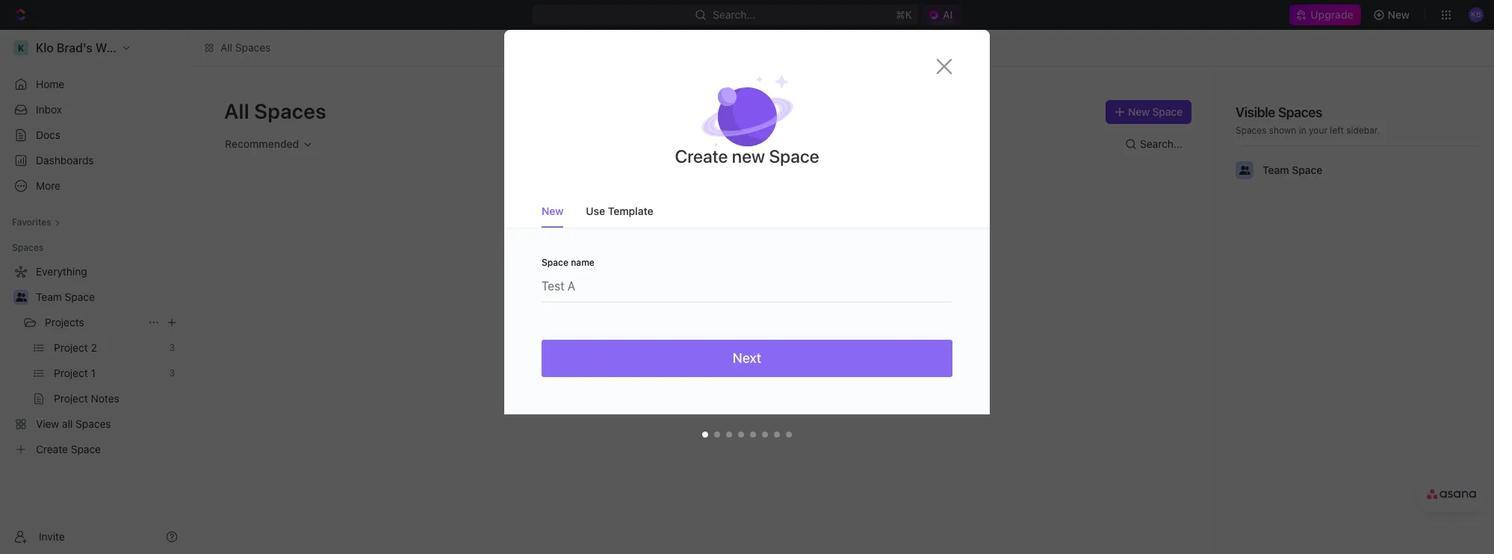 Task type: describe. For each thing, give the bounding box(es) containing it.
projects
[[45, 316, 84, 329]]

dashboards link
[[6, 149, 184, 173]]

use template
[[586, 205, 654, 217]]

your
[[1309, 125, 1328, 136]]

shown
[[1270, 125, 1297, 136]]

create new space
[[675, 146, 820, 167]]

team space link
[[36, 286, 181, 309]]

space down in
[[1292, 164, 1323, 176]]

1 horizontal spatial team space
[[1263, 164, 1323, 176]]

tree inside "sidebar" navigation
[[6, 260, 184, 462]]

next button
[[542, 340, 953, 377]]

projects link
[[45, 311, 142, 335]]

user group image inside tree
[[15, 293, 27, 302]]

create new space dialog
[[504, 30, 990, 452]]

0 vertical spatial all spaces
[[220, 41, 271, 54]]

inbox
[[36, 103, 62, 116]]

new space
[[1129, 105, 1183, 118]]

team inside tree
[[36, 291, 62, 303]]

left
[[1331, 125, 1345, 136]]

name
[[571, 257, 595, 268]]

space right new
[[769, 146, 820, 167]]

team space inside tree
[[36, 291, 95, 303]]

favorites button
[[6, 214, 66, 232]]

1 horizontal spatial team
[[1263, 164, 1290, 176]]

spaces inside "sidebar" navigation
[[12, 242, 44, 253]]

sidebar navigation
[[0, 30, 191, 555]]

sidebar.
[[1347, 125, 1381, 136]]

favorites
[[12, 217, 51, 228]]

space left name
[[542, 257, 569, 268]]

upgrade
[[1311, 8, 1354, 21]]

space inside new space button
[[1153, 105, 1183, 118]]

1 vertical spatial all
[[224, 99, 250, 123]]

invite
[[39, 530, 65, 543]]

docs link
[[6, 123, 184, 147]]

home
[[36, 78, 64, 90]]

create
[[675, 146, 728, 167]]

new
[[732, 146, 766, 167]]

⌘k
[[896, 8, 912, 21]]



Task type: locate. For each thing, give the bounding box(es) containing it.
tree
[[6, 260, 184, 462]]

use
[[586, 205, 605, 217]]

dashboards
[[36, 154, 94, 167]]

0 vertical spatial all
[[220, 41, 232, 54]]

new for the new button
[[1388, 8, 1410, 21]]

search... inside button
[[1141, 138, 1183, 150]]

0 vertical spatial team
[[1263, 164, 1290, 176]]

user group image
[[1240, 166, 1251, 175], [15, 293, 27, 302]]

all
[[220, 41, 232, 54], [224, 99, 250, 123]]

0 vertical spatial team space
[[1263, 164, 1323, 176]]

tree containing team space
[[6, 260, 184, 462]]

new up the search... button
[[1129, 105, 1150, 118]]

new inside dialog
[[542, 205, 564, 217]]

0 vertical spatial search...
[[713, 8, 756, 21]]

new right upgrade
[[1388, 8, 1410, 21]]

team up projects at left bottom
[[36, 291, 62, 303]]

next
[[733, 351, 762, 366]]

template
[[608, 205, 654, 217]]

1 horizontal spatial user group image
[[1240, 166, 1251, 175]]

space up the search... button
[[1153, 105, 1183, 118]]

docs
[[36, 129, 61, 141]]

0 horizontal spatial search...
[[713, 8, 756, 21]]

0 horizontal spatial user group image
[[15, 293, 27, 302]]

new left use
[[542, 205, 564, 217]]

0 vertical spatial new
[[1388, 8, 1410, 21]]

in
[[1299, 125, 1307, 136]]

1 vertical spatial team space
[[36, 291, 95, 303]]

1 vertical spatial user group image
[[15, 293, 27, 302]]

inbox link
[[6, 98, 184, 122]]

new inside button
[[1388, 8, 1410, 21]]

search...
[[713, 8, 756, 21], [1141, 138, 1183, 150]]

team space
[[1263, 164, 1323, 176], [36, 291, 95, 303]]

new inside button
[[1129, 105, 1150, 118]]

visible spaces spaces shown in your left sidebar.
[[1236, 105, 1381, 136]]

search... button
[[1120, 132, 1192, 156]]

team space up projects at left bottom
[[36, 291, 95, 303]]

new for space
[[1129, 105, 1150, 118]]

0 horizontal spatial team
[[36, 291, 62, 303]]

Enter Space na﻿me text field
[[542, 268, 953, 302]]

1 horizontal spatial search...
[[1141, 138, 1183, 150]]

1 vertical spatial all spaces
[[224, 99, 327, 123]]

1 vertical spatial team
[[36, 291, 62, 303]]

visible
[[1236, 105, 1276, 120]]

new button
[[1367, 3, 1419, 27]]

team down the shown
[[1263, 164, 1290, 176]]

all spaces
[[220, 41, 271, 54], [224, 99, 327, 123]]

spaces
[[235, 41, 271, 54], [254, 99, 327, 123], [1279, 105, 1323, 120], [1236, 125, 1267, 136], [12, 242, 44, 253]]

upgrade link
[[1290, 4, 1361, 25]]

1 vertical spatial new
[[1129, 105, 1150, 118]]

2 horizontal spatial new
[[1388, 8, 1410, 21]]

home link
[[6, 72, 184, 96]]

2 vertical spatial new
[[542, 205, 564, 217]]

new
[[1388, 8, 1410, 21], [1129, 105, 1150, 118], [542, 205, 564, 217]]

space up projects 'link'
[[65, 291, 95, 303]]

space name
[[542, 257, 595, 268]]

space inside team space link
[[65, 291, 95, 303]]

new space button
[[1106, 100, 1192, 124]]

0 horizontal spatial team space
[[36, 291, 95, 303]]

0 vertical spatial user group image
[[1240, 166, 1251, 175]]

1 vertical spatial search...
[[1141, 138, 1183, 150]]

team space down the shown
[[1263, 164, 1323, 176]]

1 horizontal spatial new
[[1129, 105, 1150, 118]]

space
[[1153, 105, 1183, 118], [769, 146, 820, 167], [1292, 164, 1323, 176], [542, 257, 569, 268], [65, 291, 95, 303]]

team
[[1263, 164, 1290, 176], [36, 291, 62, 303]]

0 horizontal spatial new
[[542, 205, 564, 217]]



Task type: vqa. For each thing, say whether or not it's contained in the screenshot.
'Client Feedback' link
no



